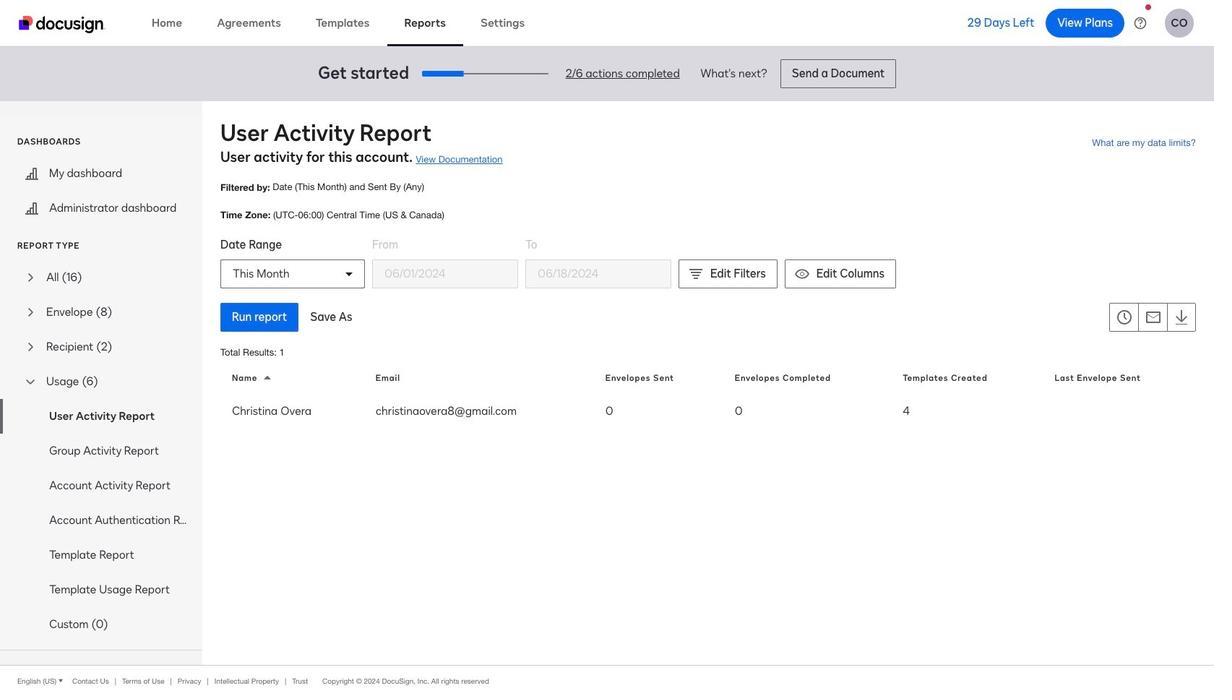 Task type: describe. For each thing, give the bounding box(es) containing it.
MM/DD/YYYY text field
[[373, 260, 518, 288]]

dashboards element
[[0, 156, 202, 226]]

report type element
[[0, 260, 202, 642]]

primary report detail actions group
[[220, 303, 364, 332]]



Task type: locate. For each thing, give the bounding box(es) containing it.
docusign esignature image
[[19, 16, 106, 33]]

MM/DD/YYYY text field
[[526, 260, 671, 288]]

more info region
[[0, 665, 1214, 696]]

secondary report detail actions group
[[1110, 303, 1196, 332]]



Task type: vqa. For each thing, say whether or not it's contained in the screenshot.
DASHBOARDS element
yes



